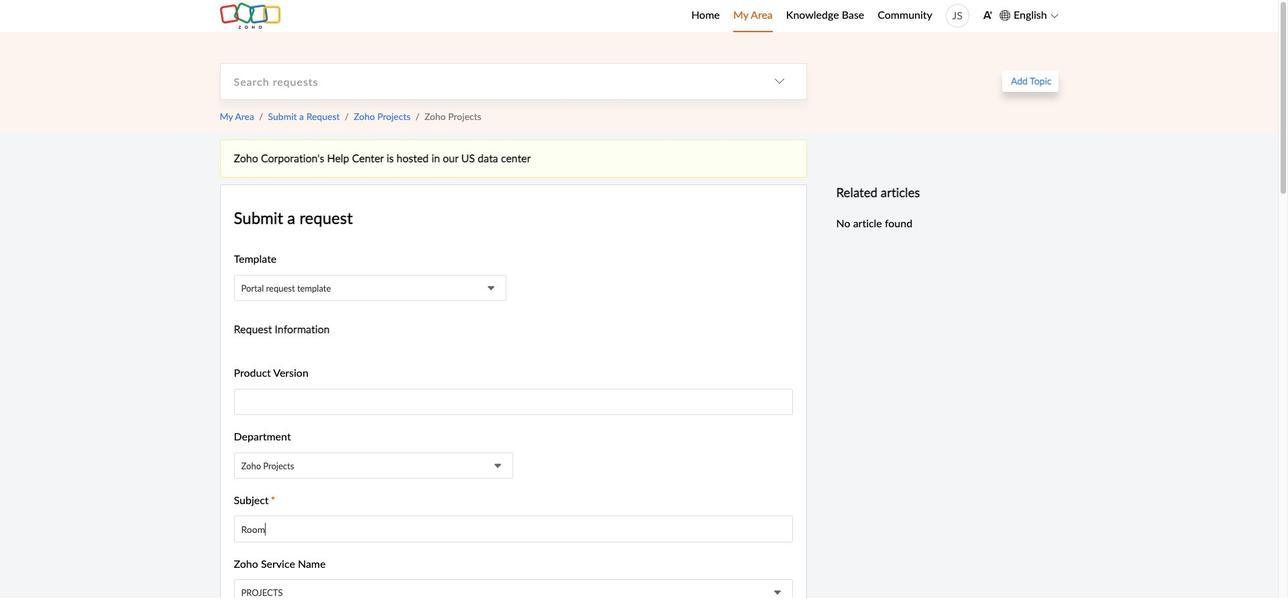 Task type: locate. For each thing, give the bounding box(es) containing it.
Search requests  field
[[220, 64, 753, 99]]

choose languages element
[[1000, 7, 1059, 24]]

user preference image
[[983, 10, 993, 20]]



Task type: vqa. For each thing, say whether or not it's contained in the screenshot.
heading
no



Task type: describe. For each thing, give the bounding box(es) containing it.
choose category image
[[774, 76, 785, 87]]

choose category element
[[753, 64, 806, 99]]

user preference element
[[983, 6, 993, 26]]



